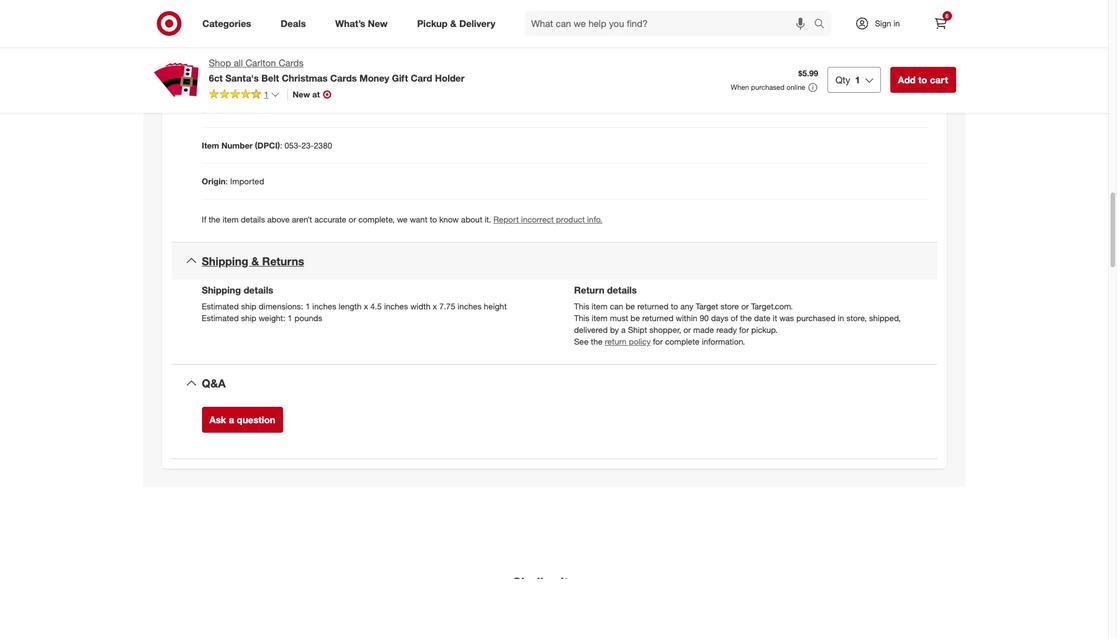 Task type: describe. For each thing, give the bounding box(es) containing it.
pickup & delivery link
[[407, 11, 510, 36]]

1 this from the top
[[574, 302, 590, 312]]

ask a question
[[209, 414, 276, 426]]

what's new link
[[325, 11, 403, 36]]

imported
[[230, 176, 264, 186]]

0 horizontal spatial new
[[293, 89, 310, 99]]

details for shipping
[[244, 285, 273, 296]]

1 vertical spatial be
[[631, 313, 640, 323]]

weight:
[[259, 313, 285, 323]]

delivered
[[574, 325, 608, 335]]

about
[[461, 214, 483, 224]]

online
[[787, 83, 806, 92]]

in inside 'link'
[[894, 18, 900, 28]]

ask a question button
[[202, 407, 283, 433]]

want
[[410, 214, 428, 224]]

1 link
[[209, 89, 280, 102]]

0 horizontal spatial for
[[653, 337, 663, 347]]

origin : imported
[[202, 176, 264, 186]]

store,
[[847, 313, 867, 323]]

: for imported
[[226, 176, 228, 186]]

pickup.
[[752, 325, 778, 335]]

shipping & returns button
[[171, 242, 937, 280]]

santa's
[[225, 72, 259, 84]]

info.
[[587, 214, 603, 224]]

of
[[731, 313, 738, 323]]

when purchased online
[[731, 83, 806, 92]]

shipping for shipping & returns
[[202, 254, 248, 268]]

categories
[[202, 17, 251, 29]]

must
[[610, 313, 628, 323]]

upc : 059584372768
[[202, 104, 279, 114]]

pickup
[[417, 17, 448, 29]]

0 vertical spatial returned
[[638, 302, 669, 312]]

policy
[[629, 337, 651, 347]]

to inside return details this item can be returned to any target store or target.com. this item must be returned within 90 days of the date it was purchased in store, shipped, delivered by a shipt shopper, or made ready for pickup. see the return policy for complete information.
[[671, 302, 678, 312]]

deals
[[281, 17, 306, 29]]

1 vertical spatial or
[[742, 302, 749, 312]]

date
[[754, 313, 771, 323]]

report
[[494, 214, 519, 224]]

2 ship from the top
[[241, 313, 257, 323]]

item number (dpci) : 053-23-2380
[[202, 140, 332, 150]]

2 inches from the left
[[384, 302, 408, 312]]

incorrect
[[521, 214, 554, 224]]

report incorrect product info. button
[[494, 214, 603, 225]]

3 inches from the left
[[458, 302, 482, 312]]

1 vertical spatial to
[[430, 214, 437, 224]]

0 vertical spatial be
[[626, 302, 635, 312]]

ready
[[717, 325, 737, 335]]

what's
[[335, 17, 365, 29]]

carlton
[[246, 57, 276, 69]]

shipt
[[628, 325, 647, 335]]

2380
[[314, 140, 332, 150]]

What can we help you find? suggestions appear below search field
[[524, 11, 817, 36]]

all
[[234, 57, 243, 69]]

90
[[700, 313, 709, 323]]

gift
[[392, 72, 408, 84]]

store
[[721, 302, 739, 312]]

4.5
[[370, 302, 382, 312]]

tcin : 88413673
[[202, 68, 262, 78]]

add
[[898, 74, 916, 86]]

shop all carlton cards 6ct santa's belt christmas cards money gift card holder
[[209, 57, 465, 84]]

q&a button
[[171, 365, 937, 403]]

we
[[397, 214, 408, 224]]

shipping details estimated ship dimensions: 1 inches length x 4.5 inches width x 7.75 inches height estimated ship weight: 1 pounds
[[202, 285, 507, 323]]

width
[[411, 302, 431, 312]]

christmas
[[282, 72, 328, 84]]

& for pickup
[[450, 17, 457, 29]]

return
[[605, 337, 627, 347]]

information.
[[702, 337, 745, 347]]

dimensions:
[[259, 302, 303, 312]]

1 horizontal spatial for
[[740, 325, 749, 335]]

1 inches from the left
[[312, 302, 337, 312]]

product
[[556, 214, 585, 224]]

add to cart button
[[891, 67, 956, 93]]

6 link
[[928, 11, 954, 36]]

0 horizontal spatial the
[[209, 214, 220, 224]]

pickup & delivery
[[417, 17, 496, 29]]

items
[[561, 574, 596, 591]]

above
[[267, 214, 290, 224]]

7.75
[[439, 302, 455, 312]]

shipping & returns
[[202, 254, 304, 268]]

a inside return details this item can be returned to any target store or target.com. this item must be returned within 90 days of the date it was purchased in store, shipped, delivered by a shipt shopper, or made ready for pickup. see the return policy for complete information.
[[621, 325, 626, 335]]

1 right qty
[[855, 74, 861, 86]]

sign
[[875, 18, 892, 28]]

by
[[610, 325, 619, 335]]

1 ship from the top
[[241, 302, 257, 312]]

059584372768
[[224, 104, 279, 114]]

: for 88413673
[[221, 68, 224, 78]]

see
[[574, 337, 589, 347]]

pounds
[[295, 313, 322, 323]]

length
[[339, 302, 362, 312]]

2 this from the top
[[574, 313, 590, 323]]

0 vertical spatial new
[[368, 17, 388, 29]]

053-
[[285, 140, 302, 150]]



Task type: locate. For each thing, give the bounding box(es) containing it.
if the item details above aren't accurate or complete, we want to know about it. report incorrect product info.
[[202, 214, 603, 224]]

shipping inside shipping details estimated ship dimensions: 1 inches length x 4.5 inches width x 7.75 inches height estimated ship weight: 1 pounds
[[202, 285, 241, 296]]

0 vertical spatial ship
[[241, 302, 257, 312]]

0 vertical spatial purchased
[[751, 83, 785, 92]]

shipping inside 'dropdown button'
[[202, 254, 248, 268]]

complete,
[[359, 214, 395, 224]]

2 vertical spatial the
[[591, 337, 603, 347]]

0 horizontal spatial to
[[430, 214, 437, 224]]

1 vertical spatial ship
[[241, 313, 257, 323]]

1 vertical spatial estimated
[[202, 313, 239, 323]]

1 vertical spatial for
[[653, 337, 663, 347]]

0 horizontal spatial inches
[[312, 302, 337, 312]]

inches up pounds
[[312, 302, 337, 312]]

details
[[241, 214, 265, 224], [244, 285, 273, 296], [607, 285, 637, 296]]

cards up the christmas
[[279, 57, 304, 69]]

details up the dimensions:
[[244, 285, 273, 296]]

1 vertical spatial &
[[252, 254, 259, 268]]

categories link
[[192, 11, 266, 36]]

2 vertical spatial to
[[671, 302, 678, 312]]

shipping down if
[[202, 254, 248, 268]]

similar
[[513, 574, 557, 591]]

estimated down shipping & returns
[[202, 302, 239, 312]]

ship left the dimensions:
[[241, 302, 257, 312]]

a inside button
[[229, 414, 234, 426]]

new right what's
[[368, 17, 388, 29]]

1 vertical spatial cards
[[330, 72, 357, 84]]

sign in
[[875, 18, 900, 28]]

question
[[237, 414, 276, 426]]

2 horizontal spatial the
[[741, 313, 752, 323]]

this down return
[[574, 302, 590, 312]]

tcin
[[202, 68, 221, 78]]

qty 1
[[836, 74, 861, 86]]

0 horizontal spatial cards
[[279, 57, 304, 69]]

0 horizontal spatial a
[[229, 414, 234, 426]]

for right ready
[[740, 325, 749, 335]]

0 vertical spatial for
[[740, 325, 749, 335]]

estimated left "weight:"
[[202, 313, 239, 323]]

2 horizontal spatial inches
[[458, 302, 482, 312]]

made
[[694, 325, 714, 335]]

image of 6ct santa's belt christmas cards money gift card holder image
[[152, 56, 199, 103]]

the
[[209, 214, 220, 224], [741, 313, 752, 323], [591, 337, 603, 347]]

: left all
[[221, 68, 224, 78]]

any
[[681, 302, 694, 312]]

in right sign
[[894, 18, 900, 28]]

1 vertical spatial this
[[574, 313, 590, 323]]

card
[[411, 72, 432, 84]]

delivery
[[459, 17, 496, 29]]

returned
[[638, 302, 669, 312], [642, 313, 674, 323]]

& for shipping
[[252, 254, 259, 268]]

1 shipping from the top
[[202, 254, 248, 268]]

0 vertical spatial the
[[209, 214, 220, 224]]

1 horizontal spatial x
[[433, 302, 437, 312]]

1 horizontal spatial new
[[368, 17, 388, 29]]

: left 053-
[[280, 140, 282, 150]]

0 horizontal spatial or
[[349, 214, 356, 224]]

1 vertical spatial purchased
[[797, 313, 836, 323]]

x left 4.5 at top left
[[364, 302, 368, 312]]

0 vertical spatial &
[[450, 17, 457, 29]]

6
[[946, 12, 949, 19]]

details inside return details this item can be returned to any target store or target.com. this item must be returned within 90 days of the date it was purchased in store, shipped, delivered by a shipt shopper, or made ready for pickup. see the return policy for complete information.
[[607, 285, 637, 296]]

or right accurate
[[349, 214, 356, 224]]

1 horizontal spatial purchased
[[797, 313, 836, 323]]

at
[[312, 89, 320, 99]]

2 estimated from the top
[[202, 313, 239, 323]]

be right can
[[626, 302, 635, 312]]

accurate
[[315, 214, 347, 224]]

1 horizontal spatial or
[[684, 325, 691, 335]]

details left above
[[241, 214, 265, 224]]

1 vertical spatial in
[[838, 313, 844, 323]]

0 horizontal spatial x
[[364, 302, 368, 312]]

1 up pounds
[[306, 302, 310, 312]]

sign in link
[[845, 11, 919, 36]]

returns
[[262, 254, 304, 268]]

item
[[202, 140, 219, 150]]

shipping down shipping & returns
[[202, 285, 241, 296]]

a right by
[[621, 325, 626, 335]]

ship left "weight:"
[[241, 313, 257, 323]]

for down 'shopper,'
[[653, 337, 663, 347]]

1 vertical spatial returned
[[642, 313, 674, 323]]

: for 059584372768
[[220, 104, 222, 114]]

2 horizontal spatial or
[[742, 302, 749, 312]]

this
[[574, 302, 590, 312], [574, 313, 590, 323]]

upc
[[202, 104, 220, 114]]

& inside 'dropdown button'
[[252, 254, 259, 268]]

cart
[[930, 74, 949, 86]]

0 vertical spatial estimated
[[202, 302, 239, 312]]

(dpci)
[[255, 140, 280, 150]]

item left can
[[592, 302, 608, 312]]

or down within
[[684, 325, 691, 335]]

number
[[222, 140, 253, 150]]

0 horizontal spatial purchased
[[751, 83, 785, 92]]

2 vertical spatial or
[[684, 325, 691, 335]]

this up delivered
[[574, 313, 590, 323]]

ask
[[209, 414, 226, 426]]

0 vertical spatial this
[[574, 302, 590, 312]]

target
[[696, 302, 718, 312]]

search button
[[809, 11, 837, 39]]

days
[[711, 313, 729, 323]]

shipping for shipping details estimated ship dimensions: 1 inches length x 4.5 inches width x 7.75 inches height estimated ship weight: 1 pounds
[[202, 285, 241, 296]]

1 horizontal spatial to
[[671, 302, 678, 312]]

cards left money
[[330, 72, 357, 84]]

was
[[780, 313, 794, 323]]

deals link
[[271, 11, 321, 36]]

purchased inside return details this item can be returned to any target store or target.com. this item must be returned within 90 days of the date it was purchased in store, shipped, delivered by a shipt shopper, or made ready for pickup. see the return policy for complete information.
[[797, 313, 836, 323]]

shopper,
[[650, 325, 681, 335]]

1 vertical spatial shipping
[[202, 285, 241, 296]]

x
[[364, 302, 368, 312], [433, 302, 437, 312]]

money
[[360, 72, 390, 84]]

search
[[809, 19, 837, 30]]

:
[[221, 68, 224, 78], [220, 104, 222, 114], [280, 140, 282, 150], [226, 176, 228, 186]]

cards
[[279, 57, 304, 69], [330, 72, 357, 84]]

aren't
[[292, 214, 312, 224]]

to inside add to cart button
[[919, 74, 928, 86]]

new left at
[[293, 89, 310, 99]]

for
[[740, 325, 749, 335], [653, 337, 663, 347]]

origin
[[202, 176, 226, 186]]

be
[[626, 302, 635, 312], [631, 313, 640, 323]]

1 x from the left
[[364, 302, 368, 312]]

0 vertical spatial a
[[621, 325, 626, 335]]

1 estimated from the top
[[202, 302, 239, 312]]

1 vertical spatial new
[[293, 89, 310, 99]]

in inside return details this item can be returned to any target store or target.com. this item must be returned within 90 days of the date it was purchased in store, shipped, delivered by a shipt shopper, or made ready for pickup. see the return policy for complete information.
[[838, 313, 844, 323]]

details up can
[[607, 285, 637, 296]]

2 horizontal spatial to
[[919, 74, 928, 86]]

purchased
[[751, 83, 785, 92], [797, 313, 836, 323]]

shop
[[209, 57, 231, 69]]

purchased right was
[[797, 313, 836, 323]]

in left the store,
[[838, 313, 844, 323]]

be up shipt
[[631, 313, 640, 323]]

target.com.
[[751, 302, 793, 312]]

0 vertical spatial or
[[349, 214, 356, 224]]

or right store
[[742, 302, 749, 312]]

& left the returns
[[252, 254, 259, 268]]

&
[[450, 17, 457, 29], [252, 254, 259, 268]]

to left any
[[671, 302, 678, 312]]

2 shipping from the top
[[202, 285, 241, 296]]

0 horizontal spatial &
[[252, 254, 259, 268]]

to right the want
[[430, 214, 437, 224]]

88413673
[[226, 68, 262, 78]]

23-
[[302, 140, 314, 150]]

inches
[[312, 302, 337, 312], [384, 302, 408, 312], [458, 302, 482, 312]]

1 vertical spatial item
[[592, 302, 608, 312]]

in
[[894, 18, 900, 28], [838, 313, 844, 323]]

1 horizontal spatial &
[[450, 17, 457, 29]]

to right add
[[919, 74, 928, 86]]

1 down belt
[[264, 89, 269, 99]]

0 vertical spatial in
[[894, 18, 900, 28]]

the right if
[[209, 214, 220, 224]]

inches right 7.75 on the left top of page
[[458, 302, 482, 312]]

1 down the dimensions:
[[288, 313, 292, 323]]

can
[[610, 302, 624, 312]]

1 horizontal spatial a
[[621, 325, 626, 335]]

1 horizontal spatial inches
[[384, 302, 408, 312]]

item up delivered
[[592, 313, 608, 323]]

6ct
[[209, 72, 223, 84]]

: down 1 link
[[220, 104, 222, 114]]

x left 7.75 on the left top of page
[[433, 302, 437, 312]]

1 horizontal spatial the
[[591, 337, 603, 347]]

1 horizontal spatial in
[[894, 18, 900, 28]]

inches right 4.5 at top left
[[384, 302, 408, 312]]

add to cart
[[898, 74, 949, 86]]

ship
[[241, 302, 257, 312], [241, 313, 257, 323]]

new
[[368, 17, 388, 29], [293, 89, 310, 99]]

return details this item can be returned to any target store or target.com. this item must be returned within 90 days of the date it was purchased in store, shipped, delivered by a shipt shopper, or made ready for pickup. see the return policy for complete information.
[[574, 285, 901, 347]]

0 vertical spatial item
[[223, 214, 239, 224]]

shipped,
[[870, 313, 901, 323]]

& right 'pickup'
[[450, 17, 457, 29]]

0 vertical spatial cards
[[279, 57, 304, 69]]

it.
[[485, 214, 491, 224]]

2 x from the left
[[433, 302, 437, 312]]

2 vertical spatial item
[[592, 313, 608, 323]]

0 vertical spatial shipping
[[202, 254, 248, 268]]

purchased right 'when'
[[751, 83, 785, 92]]

: left the imported
[[226, 176, 228, 186]]

new at
[[293, 89, 320, 99]]

a right ask
[[229, 414, 234, 426]]

what's new
[[335, 17, 388, 29]]

details inside shipping details estimated ship dimensions: 1 inches length x 4.5 inches width x 7.75 inches height estimated ship weight: 1 pounds
[[244, 285, 273, 296]]

the down delivered
[[591, 337, 603, 347]]

details for return
[[607, 285, 637, 296]]

return
[[574, 285, 605, 296]]

the right of
[[741, 313, 752, 323]]

know
[[439, 214, 459, 224]]

0 vertical spatial to
[[919, 74, 928, 86]]

1 horizontal spatial cards
[[330, 72, 357, 84]]

$5.99
[[799, 68, 819, 78]]

when
[[731, 83, 749, 92]]

1 vertical spatial the
[[741, 313, 752, 323]]

return policy link
[[605, 337, 651, 347]]

item right if
[[223, 214, 239, 224]]

estimated
[[202, 302, 239, 312], [202, 313, 239, 323]]

1 vertical spatial a
[[229, 414, 234, 426]]

0 horizontal spatial in
[[838, 313, 844, 323]]



Task type: vqa. For each thing, say whether or not it's contained in the screenshot.
topmost additional
no



